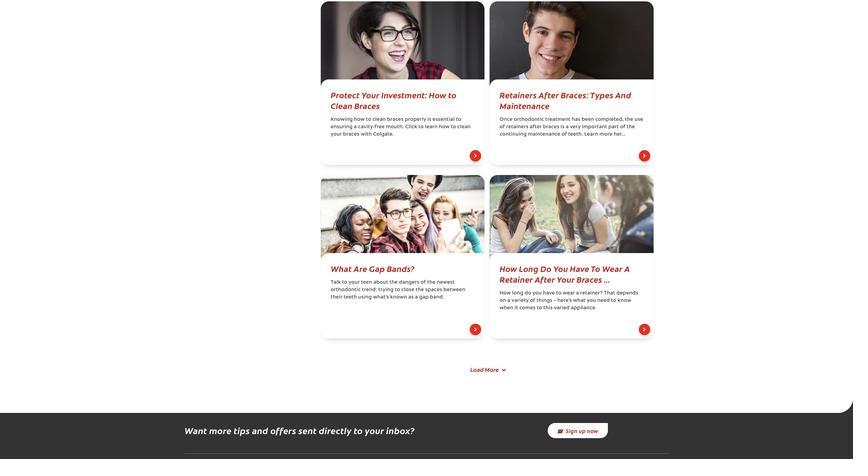 Task type: locate. For each thing, give the bounding box(es) containing it.
0 vertical spatial more
[[600, 132, 613, 137]]

your down ensuring at the top
[[331, 132, 342, 137]]

sign up now link
[[548, 423, 608, 438]]

the left use
[[626, 117, 634, 122]]

braces:
[[561, 89, 589, 100]]

spaces
[[426, 287, 443, 292]]

0 horizontal spatial braces
[[343, 132, 360, 137]]

use
[[635, 117, 644, 122]]

know
[[618, 298, 632, 303]]

rounded corner image
[[839, 398, 854, 413]]

clean right learn
[[458, 125, 471, 130]]

2 vertical spatial how
[[500, 291, 511, 296]]

1 horizontal spatial your
[[349, 280, 360, 285]]

how
[[429, 89, 447, 100], [500, 263, 518, 274], [500, 291, 511, 296]]

sign up now
[[566, 427, 599, 434]]

how down essential
[[439, 125, 450, 130]]

braces up mouth.
[[388, 117, 404, 122]]

–
[[554, 298, 557, 303]]

you down retainer?
[[587, 298, 597, 303]]

1 vertical spatial you
[[587, 298, 597, 303]]

after up have
[[535, 274, 556, 285]]

trend:
[[362, 287, 377, 292]]

after
[[530, 125, 542, 130]]

of down do
[[531, 298, 536, 303]]

footer
[[316, 0, 659, 385]]

teen
[[361, 280, 373, 285]]

now
[[588, 427, 599, 434]]

a inside knowing how to clean braces properly is essential to ensuring a cavity-free mouth. click to learn how to clean your braces with colgate.
[[354, 125, 357, 130]]

how left long
[[500, 263, 518, 274]]

is
[[428, 117, 432, 122], [561, 125, 565, 130]]

of up her...
[[621, 125, 626, 130]]

1 vertical spatial braces
[[577, 274, 603, 285]]

orthodontic up teeth
[[331, 287, 361, 292]]

1 horizontal spatial braces
[[388, 117, 404, 122]]

your
[[362, 89, 380, 100], [557, 274, 575, 285]]

a left cavity-
[[354, 125, 357, 130]]

1 horizontal spatial how
[[439, 125, 450, 130]]

after inside retainers after braces: types and maintenance
[[539, 89, 559, 100]]

braces inside once orthodontic treatment has been completed, the use of retainers after braces is a very important part of the continuing maintenance of teeth. learn more her...
[[543, 125, 560, 130]]

1 horizontal spatial braces
[[577, 274, 603, 285]]

0 horizontal spatial your
[[331, 132, 342, 137]]

do
[[525, 291, 532, 296]]

after
[[539, 89, 559, 100], [535, 274, 556, 285]]

load more button
[[462, 362, 513, 377]]

a inside talk to your teen about the dangers of the newest orthodontic trend: trying to close the spaces between their teeth using what's known as a gap band.
[[415, 295, 418, 300]]

1 horizontal spatial is
[[561, 125, 565, 130]]

how
[[354, 117, 365, 122], [439, 125, 450, 130]]

0 vertical spatial how
[[429, 89, 447, 100]]

knowing how to clean braces properly is essential to ensuring a cavity-free mouth. click to learn how to clean your braces with colgate.
[[331, 117, 471, 137]]

0 vertical spatial clean
[[373, 117, 386, 122]]

0 horizontal spatial is
[[428, 117, 432, 122]]

long
[[513, 291, 524, 296]]

of left 'teeth.'
[[562, 132, 568, 137]]

of
[[500, 125, 505, 130], [621, 125, 626, 130], [562, 132, 568, 137], [421, 280, 426, 285], [531, 298, 536, 303]]

sent
[[299, 425, 317, 437]]

retainer
[[500, 274, 533, 285]]

1 vertical spatial is
[[561, 125, 565, 130]]

braces down ensuring at the top
[[343, 132, 360, 137]]

1 horizontal spatial clean
[[458, 125, 471, 130]]

how inside how long do you have to wear a retainer? that depends on a variety of things – here's what you need to know when it comes to this varied appliance.
[[500, 291, 511, 296]]

braces down treatment
[[543, 125, 560, 130]]

learn
[[425, 125, 438, 130]]

orthodontic up after
[[514, 117, 545, 122]]

0 vertical spatial how
[[354, 117, 365, 122]]

0 vertical spatial you
[[533, 291, 542, 296]]

what
[[574, 298, 586, 303]]

how up essential
[[429, 89, 447, 100]]

0 vertical spatial braces
[[388, 117, 404, 122]]

you
[[554, 263, 569, 274]]

long
[[520, 263, 539, 274]]

1 horizontal spatial orthodontic
[[514, 117, 545, 122]]

here's
[[558, 298, 572, 303]]

0 vertical spatial after
[[539, 89, 559, 100]]

of inside how long do you have to wear a retainer? that depends on a variety of things – here's what you need to know when it comes to this varied appliance.
[[531, 298, 536, 303]]

more left tips
[[209, 425, 232, 437]]

protect your investment: how to clean braces
[[331, 89, 457, 111]]

continuing
[[500, 132, 527, 137]]

0 horizontal spatial more
[[209, 425, 232, 437]]

directly
[[319, 425, 352, 437]]

what's
[[374, 295, 389, 300]]

2 horizontal spatial your
[[365, 425, 384, 437]]

your
[[331, 132, 342, 137], [349, 280, 360, 285], [365, 425, 384, 437]]

after inside how long do you have to wear a retainer after your braces ...
[[535, 274, 556, 285]]

maintenance
[[529, 132, 561, 137]]

0 vertical spatial your
[[362, 89, 380, 100]]

to right talk
[[342, 280, 348, 285]]

after left "braces:"
[[539, 89, 559, 100]]

a right the as
[[415, 295, 418, 300]]

0 horizontal spatial orthodontic
[[331, 287, 361, 292]]

1 vertical spatial orthodontic
[[331, 287, 361, 292]]

to inside the protect your investment: how to clean braces
[[449, 89, 457, 100]]

1 vertical spatial how
[[500, 263, 518, 274]]

how long do you have to wear a retainer? that depends on a variety of things – here's what you need to know when it comes to this varied appliance.
[[500, 291, 639, 311]]

braces
[[355, 100, 380, 111], [577, 274, 603, 285]]

your inside how long do you have to wear a retainer after your braces ...
[[557, 274, 575, 285]]

your right the protect
[[362, 89, 380, 100]]

more
[[600, 132, 613, 137], [209, 425, 232, 437]]

how up cavity-
[[354, 117, 365, 122]]

retainers after braces: types and maintenance
[[500, 89, 632, 111]]

0 horizontal spatial braces
[[355, 100, 380, 111]]

more
[[485, 365, 499, 374]]

to
[[449, 89, 457, 100], [366, 117, 372, 122], [456, 117, 462, 122], [419, 125, 424, 130], [451, 125, 457, 130], [342, 280, 348, 285], [395, 287, 401, 292], [557, 291, 562, 296], [612, 298, 617, 303], [537, 306, 543, 311], [354, 425, 363, 437]]

gap
[[369, 263, 385, 274]]

1 horizontal spatial your
[[557, 274, 575, 285]]

0 horizontal spatial you
[[533, 291, 542, 296]]

0 vertical spatial your
[[331, 132, 342, 137]]

1 vertical spatial braces
[[543, 125, 560, 130]]

the down use
[[627, 125, 636, 130]]

how up on
[[500, 291, 511, 296]]

close
[[402, 287, 415, 292]]

footer containing protect your investment: how to clean braces
[[316, 0, 659, 385]]

a
[[354, 125, 357, 130], [566, 125, 569, 130], [577, 291, 580, 296], [415, 295, 418, 300], [508, 298, 511, 303]]

the
[[626, 117, 634, 122], [627, 125, 636, 130], [390, 280, 398, 285], [428, 280, 436, 285], [416, 287, 424, 292]]

more down part
[[600, 132, 613, 137]]

your left teen
[[349, 280, 360, 285]]

1 vertical spatial after
[[535, 274, 556, 285]]

0 horizontal spatial how
[[354, 117, 365, 122]]

on
[[500, 298, 507, 303]]

you
[[533, 291, 542, 296], [587, 298, 597, 303]]

your left inbox?
[[365, 425, 384, 437]]

0 horizontal spatial your
[[362, 89, 380, 100]]

using
[[359, 295, 372, 300]]

0 vertical spatial orthodontic
[[514, 117, 545, 122]]

you right do
[[533, 291, 542, 296]]

it
[[515, 306, 519, 311]]

to
[[591, 263, 601, 274]]

gap
[[420, 295, 429, 300]]

their
[[331, 295, 343, 300]]

1 horizontal spatial more
[[600, 132, 613, 137]]

is up learn
[[428, 117, 432, 122]]

braces up retainer?
[[577, 274, 603, 285]]

1 vertical spatial your
[[349, 280, 360, 285]]

1 vertical spatial how
[[439, 125, 450, 130]]

braces up cavity-
[[355, 100, 380, 111]]

clean up free
[[373, 117, 386, 122]]

trying
[[379, 287, 394, 292]]

do
[[541, 263, 552, 274]]

talk to your teen about the dangers of the newest orthodontic trend: trying to close the spaces between their teeth using what's known as a gap band.
[[331, 280, 466, 300]]

your up wear
[[557, 274, 575, 285]]

a left very
[[566, 125, 569, 130]]

been
[[582, 117, 595, 122]]

your inside talk to your teen about the dangers of the newest orthodontic trend: trying to close the spaces between their teeth using what's known as a gap band.
[[349, 280, 360, 285]]

0 vertical spatial is
[[428, 117, 432, 122]]

between
[[444, 287, 466, 292]]

of up the spaces
[[421, 280, 426, 285]]

how long do you have to wear a retainer after your braces ...
[[500, 263, 631, 285]]

essential
[[433, 117, 455, 122]]

orthodontic
[[514, 117, 545, 122], [331, 287, 361, 292]]

important
[[583, 125, 608, 130]]

offers
[[271, 425, 297, 437]]

is down treatment
[[561, 125, 565, 130]]

0 vertical spatial braces
[[355, 100, 380, 111]]

2 horizontal spatial braces
[[543, 125, 560, 130]]

learn
[[585, 132, 599, 137]]

with
[[361, 132, 372, 137]]

want
[[185, 425, 207, 437]]

1 vertical spatial your
[[557, 274, 575, 285]]

is inside knowing how to clean braces properly is essential to ensuring a cavity-free mouth. click to learn how to clean your braces with colgate.
[[428, 117, 432, 122]]

braces inside how long do you have to wear a retainer after your braces ...
[[577, 274, 603, 285]]

part
[[609, 125, 620, 130]]

of down once
[[500, 125, 505, 130]]

how inside how long do you have to wear a retainer after your braces ...
[[500, 263, 518, 274]]

to up essential
[[449, 89, 457, 100]]

clean
[[373, 117, 386, 122], [458, 125, 471, 130]]

ensuring
[[331, 125, 353, 130]]

retainers
[[507, 125, 529, 130]]



Task type: describe. For each thing, give the bounding box(es) containing it.
once orthodontic treatment has been completed, the use of retainers after braces is a very important part of the continuing maintenance of teeth. learn more her...
[[500, 117, 644, 137]]

cavity-
[[358, 125, 375, 130]]

are
[[354, 263, 368, 274]]

more inside once orthodontic treatment has been completed, the use of retainers after braces is a very important part of the continuing maintenance of teeth. learn more her...
[[600, 132, 613, 137]]

her...
[[614, 132, 626, 137]]

to right directly
[[354, 425, 363, 437]]

free
[[375, 125, 385, 130]]

treatment
[[546, 117, 571, 122]]

have
[[544, 291, 555, 296]]

to left this
[[537, 306, 543, 311]]

mouth.
[[386, 125, 404, 130]]

known
[[391, 295, 408, 300]]

teeth.
[[569, 132, 584, 137]]

a right on
[[508, 298, 511, 303]]

talk
[[331, 280, 341, 285]]

is inside once orthodontic treatment has been completed, the use of retainers after braces is a very important part of the continuing maintenance of teeth. learn more her...
[[561, 125, 565, 130]]

sign
[[566, 427, 578, 434]]

1 horizontal spatial you
[[587, 298, 597, 303]]

to up the "known"
[[395, 287, 401, 292]]

has
[[572, 117, 581, 122]]

what
[[331, 263, 352, 274]]

investment:
[[382, 89, 427, 100]]

dangers
[[400, 280, 420, 285]]

completed,
[[596, 117, 624, 122]]

to right essential
[[456, 117, 462, 122]]

orthodontic inside once orthodontic treatment has been completed, the use of retainers after braces is a very important part of the continuing maintenance of teeth. learn more her...
[[514, 117, 545, 122]]

things
[[537, 298, 553, 303]]

to down that in the bottom of the page
[[612, 298, 617, 303]]

the up trying
[[390, 280, 398, 285]]

knowing
[[331, 117, 353, 122]]

how for how long do you have to wear a retainer? that depends on a variety of things – here's what you need to know when it comes to this varied appliance.
[[500, 291, 511, 296]]

comes
[[520, 306, 536, 311]]

once
[[500, 117, 513, 122]]

wear
[[563, 291, 575, 296]]

have
[[571, 263, 590, 274]]

depends
[[617, 291, 639, 296]]

properly
[[405, 117, 427, 122]]

braces inside the protect your investment: how to clean braces
[[355, 100, 380, 111]]

wear
[[603, 263, 623, 274]]

and
[[252, 425, 269, 437]]

a inside once orthodontic treatment has been completed, the use of retainers after braces is a very important part of the continuing maintenance of teeth. learn more her...
[[566, 125, 569, 130]]

your inside knowing how to clean braces properly is essential to ensuring a cavity-free mouth. click to learn how to clean your braces with colgate.
[[331, 132, 342, 137]]

to down the properly
[[419, 125, 424, 130]]

your inside the protect your investment: how to clean braces
[[362, 89, 380, 100]]

1 vertical spatial more
[[209, 425, 232, 437]]

variety
[[512, 298, 529, 303]]

need
[[598, 298, 610, 303]]

how inside the protect your investment: how to clean braces
[[429, 89, 447, 100]]

click
[[406, 125, 418, 130]]

orthodontic inside talk to your teen about the dangers of the newest orthodontic trend: trying to close the spaces between their teeth using what's known as a gap band.
[[331, 287, 361, 292]]

appliance.
[[571, 306, 597, 311]]

0 horizontal spatial clean
[[373, 117, 386, 122]]

newest
[[437, 280, 455, 285]]

about
[[374, 280, 389, 285]]

2 vertical spatial braces
[[343, 132, 360, 137]]

varied
[[554, 306, 570, 311]]

1 vertical spatial clean
[[458, 125, 471, 130]]

as
[[409, 295, 414, 300]]

how for how long do you have to wear a retainer after your braces ...
[[500, 263, 518, 274]]

maintenance
[[500, 100, 550, 111]]

to up – on the bottom of the page
[[557, 291, 562, 296]]

the up the spaces
[[428, 280, 436, 285]]

load more
[[471, 365, 499, 374]]

and
[[616, 89, 632, 100]]

clean
[[331, 100, 353, 111]]

types
[[591, 89, 614, 100]]

band.
[[430, 295, 445, 300]]

a
[[625, 263, 631, 274]]

to down essential
[[451, 125, 457, 130]]

when
[[500, 306, 514, 311]]

teeth
[[344, 295, 357, 300]]

very
[[571, 125, 581, 130]]

that
[[604, 291, 616, 296]]

of inside talk to your teen about the dangers of the newest orthodontic trend: trying to close the spaces between their teeth using what's known as a gap band.
[[421, 280, 426, 285]]

inbox?
[[387, 425, 415, 437]]

2 vertical spatial your
[[365, 425, 384, 437]]

bands?
[[387, 263, 415, 274]]

a up what
[[577, 291, 580, 296]]

...
[[605, 274, 611, 285]]

protect
[[331, 89, 360, 100]]

this
[[544, 306, 553, 311]]

colgate.
[[374, 132, 394, 137]]

to up cavity-
[[366, 117, 372, 122]]

load
[[471, 365, 484, 374]]

tips
[[234, 425, 250, 437]]

the up gap
[[416, 287, 424, 292]]



Task type: vqa. For each thing, say whether or not it's contained in the screenshot.
opt
no



